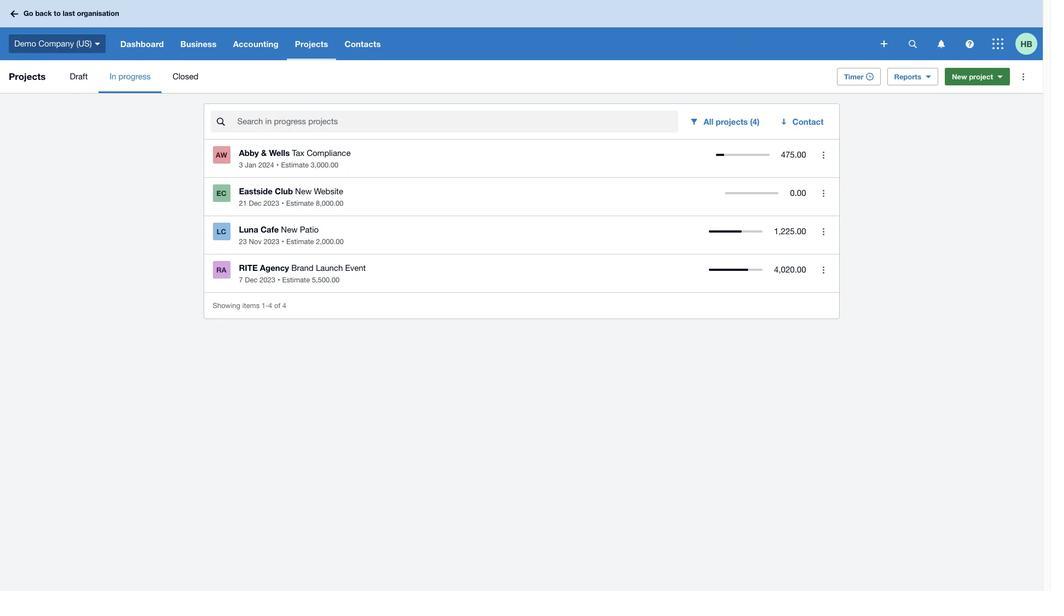 Task type: locate. For each thing, give the bounding box(es) containing it.
2 vertical spatial 2023
[[260, 276, 276, 284]]

estimate down 'patio' on the top left of the page
[[286, 238, 314, 246]]

more options image right 0.00
[[813, 182, 835, 204]]

dashboard link
[[112, 27, 172, 60]]

1 more options image from the top
[[813, 144, 835, 166]]

(us)
[[76, 39, 92, 48]]

draft link
[[59, 60, 99, 93]]

• inside rite agency brand launch event 7 dec 2023 • estimate 5,500.00
[[278, 276, 280, 284]]

projects inside projects 'dropdown button'
[[295, 39, 328, 49]]

svg image up new project
[[966, 40, 974, 48]]

0 vertical spatial 2023
[[264, 199, 279, 208]]

banner
[[0, 0, 1043, 60]]

in
[[110, 72, 116, 81]]

aw
[[216, 151, 227, 159]]

dashboard
[[120, 39, 164, 49]]

4 right of
[[283, 302, 287, 310]]

luna cafe new patio 23 nov 2023 • estimate 2,000.00
[[239, 225, 344, 246]]

new inside popup button
[[952, 72, 968, 81]]

2023
[[264, 199, 279, 208], [264, 238, 280, 246], [260, 276, 276, 284]]

1 vertical spatial projects
[[9, 71, 46, 82]]

patio
[[300, 225, 319, 234]]

1 vertical spatial more options image
[[813, 182, 835, 204]]

1 vertical spatial 2023
[[264, 238, 280, 246]]

all
[[704, 117, 714, 127]]

projects left contacts popup button
[[295, 39, 328, 49]]

dec
[[249, 199, 262, 208], [245, 276, 258, 284]]

progress
[[119, 72, 151, 81]]

1 vertical spatial more options image
[[813, 221, 835, 243]]

svg image right "(us)"
[[95, 43, 100, 45]]

4 left of
[[268, 302, 272, 310]]

projects button
[[287, 27, 337, 60]]

new for luna cafe
[[281, 225, 298, 234]]

business
[[180, 39, 217, 49]]

accounting
[[233, 39, 279, 49]]

tax
[[292, 148, 305, 158]]

eastside club new website 21 dec 2023 • estimate 8,000.00
[[239, 186, 344, 208]]

closed
[[173, 72, 199, 81]]

new left project
[[952, 72, 968, 81]]

2 vertical spatial new
[[281, 225, 298, 234]]

new
[[952, 72, 968, 81], [295, 187, 312, 196], [281, 225, 298, 234]]

new inside luna cafe new patio 23 nov 2023 • estimate 2,000.00
[[281, 225, 298, 234]]

7
[[239, 276, 243, 284]]

4
[[268, 302, 272, 310], [283, 302, 287, 310]]

more options image
[[1013, 66, 1035, 88], [813, 221, 835, 243], [813, 259, 835, 281]]

event
[[345, 263, 366, 273]]

hb button
[[1016, 27, 1043, 60]]

svg image up reports popup button
[[909, 40, 917, 48]]

more options image right 4,020.00
[[813, 259, 835, 281]]

to
[[54, 9, 61, 18]]

0 vertical spatial more options image
[[813, 144, 835, 166]]

1-
[[262, 302, 268, 310]]

2 4 from the left
[[283, 302, 287, 310]]

agency
[[260, 263, 289, 273]]

2 more options image from the top
[[813, 182, 835, 204]]

1,225.00
[[775, 227, 807, 236]]

contacts
[[345, 39, 381, 49]]

navigation
[[112, 27, 874, 60]]

launch
[[316, 263, 343, 273]]

new right cafe at the left of page
[[281, 225, 298, 234]]

1 4 from the left
[[268, 302, 272, 310]]

demo
[[14, 39, 36, 48]]

projects
[[295, 39, 328, 49], [9, 71, 46, 82]]

0 horizontal spatial svg image
[[95, 43, 100, 45]]

dec right '7'
[[245, 276, 258, 284]]

• down club
[[282, 199, 284, 208]]

2 vertical spatial more options image
[[813, 259, 835, 281]]

estimate inside the eastside club new website 21 dec 2023 • estimate 8,000.00
[[286, 199, 314, 208]]

2023 for club
[[264, 199, 279, 208]]

0 vertical spatial dec
[[249, 199, 262, 208]]

2023 down cafe at the left of page
[[264, 238, 280, 246]]

showing
[[213, 302, 240, 310]]

in progress link
[[99, 60, 162, 93]]

0 vertical spatial new
[[952, 72, 968, 81]]

0 vertical spatial projects
[[295, 39, 328, 49]]

1 horizontal spatial projects
[[295, 39, 328, 49]]

company
[[38, 39, 74, 48]]

abby
[[239, 148, 259, 158]]

more options image down hb
[[1013, 66, 1035, 88]]

2023 inside luna cafe new patio 23 nov 2023 • estimate 2,000.00
[[264, 238, 280, 246]]

wells
[[269, 148, 290, 158]]

1 vertical spatial new
[[295, 187, 312, 196]]

21
[[239, 199, 247, 208]]

banner containing hb
[[0, 0, 1043, 60]]

timer button
[[837, 68, 881, 85]]

Search in progress projects search field
[[236, 111, 679, 132]]

0.00
[[791, 188, 807, 198]]

draft
[[70, 72, 88, 81]]

• right 2024
[[277, 161, 279, 169]]

2023 down club
[[264, 199, 279, 208]]

projects down "demo"
[[9, 71, 46, 82]]

0 horizontal spatial 4
[[268, 302, 272, 310]]

•
[[277, 161, 279, 169], [282, 199, 284, 208], [282, 238, 284, 246], [278, 276, 280, 284]]

new right club
[[295, 187, 312, 196]]

new inside the eastside club new website 21 dec 2023 • estimate 8,000.00
[[295, 187, 312, 196]]

estimate
[[281, 161, 309, 169], [286, 199, 314, 208], [286, 238, 314, 246], [282, 276, 310, 284]]

3,000.00
[[311, 161, 339, 169]]

all projects (4) button
[[683, 111, 769, 133]]

• down agency
[[278, 276, 280, 284]]

5,500.00
[[312, 276, 340, 284]]

rite agency brand launch event 7 dec 2023 • estimate 5,500.00
[[239, 263, 366, 284]]

estimate down brand
[[282, 276, 310, 284]]

contact
[[793, 117, 824, 127]]

demo company (us)
[[14, 39, 92, 48]]

estimate inside luna cafe new patio 23 nov 2023 • estimate 2,000.00
[[286, 238, 314, 246]]

dec inside the eastside club new website 21 dec 2023 • estimate 8,000.00
[[249, 199, 262, 208]]

2023 inside the eastside club new website 21 dec 2023 • estimate 8,000.00
[[264, 199, 279, 208]]

more options image right 1,225.00
[[813, 221, 835, 243]]

svg image
[[10, 10, 18, 17], [993, 38, 1004, 49], [938, 40, 945, 48], [881, 41, 888, 47]]

1 horizontal spatial 4
[[283, 302, 287, 310]]

go
[[24, 9, 33, 18]]

estimate down "tax"
[[281, 161, 309, 169]]

more options image right 475.00
[[813, 144, 835, 166]]

more options image
[[813, 144, 835, 166], [813, 182, 835, 204]]

2 horizontal spatial svg image
[[966, 40, 974, 48]]

all projects (4)
[[704, 117, 760, 127]]

svg image inside go back to last organisation link
[[10, 10, 18, 17]]

cafe
[[261, 225, 279, 234]]

dec right '21'
[[249, 199, 262, 208]]

of
[[274, 302, 281, 310]]

go back to last organisation
[[24, 9, 119, 18]]

• up agency
[[282, 238, 284, 246]]

estimate down club
[[286, 199, 314, 208]]

svg image
[[909, 40, 917, 48], [966, 40, 974, 48], [95, 43, 100, 45]]

2023 down agency
[[260, 276, 276, 284]]

• inside luna cafe new patio 23 nov 2023 • estimate 2,000.00
[[282, 238, 284, 246]]

3
[[239, 161, 243, 169]]

1 vertical spatial dec
[[245, 276, 258, 284]]

new project
[[952, 72, 994, 81]]

new project button
[[945, 68, 1011, 85]]



Task type: vqa. For each thing, say whether or not it's contained in the screenshot.


Task type: describe. For each thing, give the bounding box(es) containing it.
website
[[314, 187, 343, 196]]

23
[[239, 238, 247, 246]]

showing items 1-4 of 4
[[213, 302, 287, 310]]

more options image for new
[[813, 182, 835, 204]]

brand
[[291, 263, 314, 273]]

back
[[35, 9, 52, 18]]

in progress
[[110, 72, 151, 81]]

luna
[[239, 225, 258, 234]]

4,020.00
[[775, 265, 807, 274]]

hb
[[1021, 39, 1033, 48]]

closed link
[[162, 60, 209, 93]]

2,000.00
[[316, 238, 344, 246]]

more options image for wells
[[813, 144, 835, 166]]

8,000.00
[[316, 199, 344, 208]]

club
[[275, 186, 293, 196]]

accounting button
[[225, 27, 287, 60]]

abby & wells tax compliance 3 jan 2024 • estimate 3,000.00
[[239, 148, 351, 169]]

estimate inside rite agency brand launch event 7 dec 2023 • estimate 5,500.00
[[282, 276, 310, 284]]

svg image inside demo company (us) popup button
[[95, 43, 100, 45]]

items
[[242, 302, 260, 310]]

1 horizontal spatial svg image
[[909, 40, 917, 48]]

2024
[[258, 161, 274, 169]]

timer
[[845, 72, 864, 81]]

contact button
[[773, 111, 833, 133]]

ec
[[217, 189, 227, 198]]

contacts button
[[337, 27, 389, 60]]

compliance
[[307, 148, 351, 158]]

last
[[63, 9, 75, 18]]

demo company (us) button
[[0, 27, 112, 60]]

ra
[[217, 266, 227, 274]]

2023 inside rite agency brand launch event 7 dec 2023 • estimate 5,500.00
[[260, 276, 276, 284]]

eastside
[[239, 186, 273, 196]]

organisation
[[77, 9, 119, 18]]

reports button
[[888, 68, 939, 85]]

• inside the eastside club new website 21 dec 2023 • estimate 8,000.00
[[282, 199, 284, 208]]

navigation containing dashboard
[[112, 27, 874, 60]]

go back to last organisation link
[[7, 4, 126, 23]]

projects
[[716, 117, 748, 127]]

jan
[[245, 161, 257, 169]]

rite
[[239, 263, 258, 273]]

• inside abby & wells tax compliance 3 jan 2024 • estimate 3,000.00
[[277, 161, 279, 169]]

0 horizontal spatial projects
[[9, 71, 46, 82]]

0 vertical spatial more options image
[[1013, 66, 1035, 88]]

more options image for agency
[[813, 259, 835, 281]]

reports
[[895, 72, 922, 81]]

business button
[[172, 27, 225, 60]]

estimate inside abby & wells tax compliance 3 jan 2024 • estimate 3,000.00
[[281, 161, 309, 169]]

project
[[970, 72, 994, 81]]

new for eastside club
[[295, 187, 312, 196]]

lc
[[217, 227, 226, 236]]

nov
[[249, 238, 262, 246]]

&
[[261, 148, 267, 158]]

475.00
[[781, 150, 807, 159]]

2023 for cafe
[[264, 238, 280, 246]]

(4)
[[751, 117, 760, 127]]

more options image for cafe
[[813, 221, 835, 243]]

dec inside rite agency brand launch event 7 dec 2023 • estimate 5,500.00
[[245, 276, 258, 284]]



